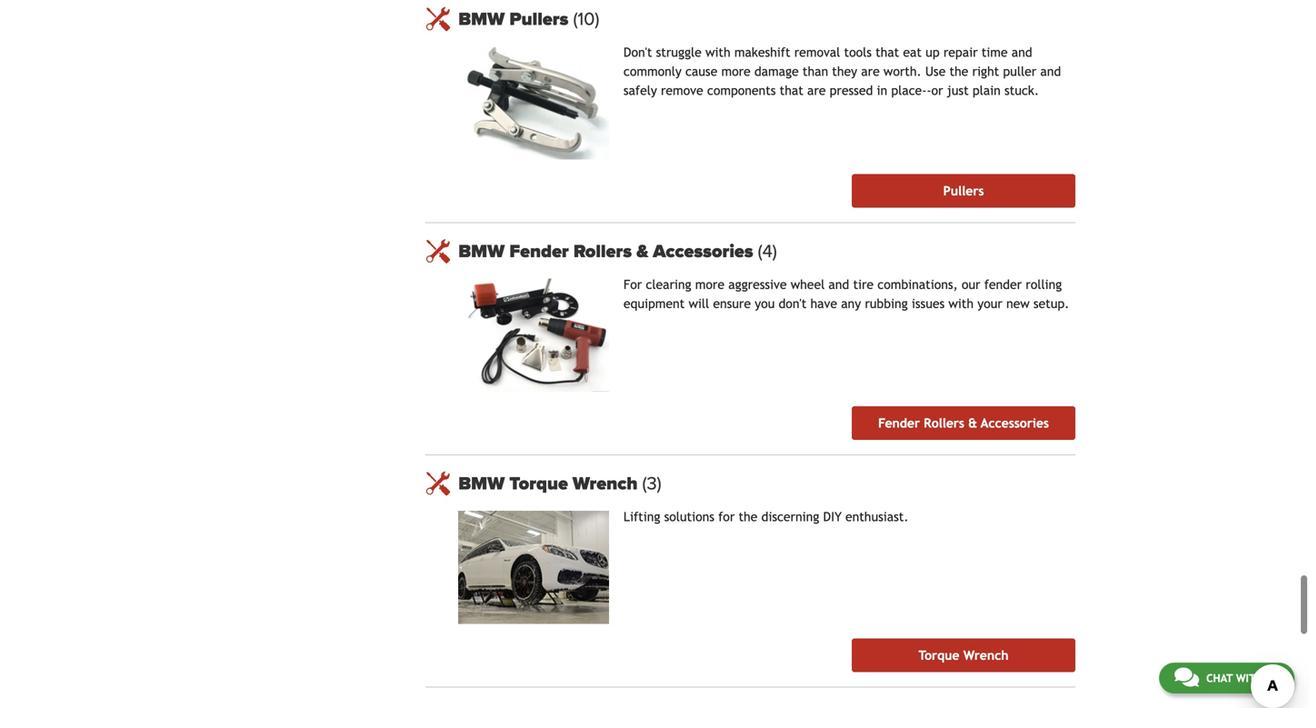 Task type: describe. For each thing, give the bounding box(es) containing it.
torque wrench link
[[852, 639, 1076, 672]]

fender rollers & accessories thumbnail image image
[[459, 279, 609, 392]]

0 vertical spatial &
[[637, 240, 649, 262]]

remove
[[661, 83, 704, 98]]

more inside don't struggle with makeshift removal tools that eat up repair time and commonly cause more damage than they are worth. use the right puller and safely remove components that are pressed in place--or just plain stuck.
[[722, 64, 751, 79]]

for clearing more aggressive wheel and tire combinations, our fender rolling equipment will ensure you don't have any rubbing issues with your new setup.
[[624, 277, 1070, 311]]

1 horizontal spatial are
[[861, 64, 880, 79]]

time
[[982, 45, 1008, 60]]

will
[[689, 296, 709, 311]]

removal
[[795, 45, 841, 60]]

1 vertical spatial rollers
[[924, 416, 965, 431]]

1 vertical spatial fender
[[878, 416, 920, 431]]

torque wrench
[[919, 648, 1009, 663]]

chat
[[1207, 672, 1233, 685]]

0 vertical spatial that
[[876, 45, 900, 60]]

pullers link
[[852, 174, 1076, 208]]

setup.
[[1034, 296, 1070, 311]]

1 horizontal spatial wrench
[[964, 648, 1009, 663]]

tools
[[844, 45, 872, 60]]

new
[[1007, 296, 1030, 311]]

bmw for bmw                                                                                    torque wrench
[[459, 473, 505, 495]]

up
[[926, 45, 940, 60]]

0 horizontal spatial rollers
[[574, 240, 632, 262]]

damage
[[755, 64, 799, 79]]

discerning
[[762, 510, 820, 524]]

or
[[932, 83, 943, 98]]

chat with us
[[1207, 672, 1280, 685]]

0 horizontal spatial wrench
[[573, 473, 638, 495]]

with inside for clearing more aggressive wheel and tire combinations, our fender rolling equipment will ensure you don't have any rubbing issues with your new setup.
[[949, 296, 974, 311]]

they
[[832, 64, 858, 79]]

with inside chat with us link
[[1237, 672, 1263, 685]]

have
[[811, 296, 838, 311]]

1 vertical spatial are
[[808, 83, 826, 98]]

eat
[[903, 45, 922, 60]]

safely
[[624, 83, 657, 98]]

in
[[877, 83, 888, 98]]

and inside for clearing more aggressive wheel and tire combinations, our fender rolling equipment will ensure you don't have any rubbing issues with your new setup.
[[829, 277, 850, 292]]

stuck.
[[1005, 83, 1040, 98]]

just
[[947, 83, 969, 98]]

bmw for bmw                                                                                    fender rollers & accessories
[[459, 240, 505, 262]]

0 horizontal spatial pullers
[[510, 8, 569, 30]]

enthusiast.
[[846, 510, 909, 524]]

our
[[962, 277, 981, 292]]

rubbing
[[865, 296, 908, 311]]

makeshift
[[735, 45, 791, 60]]

clearing
[[646, 277, 692, 292]]

plain
[[973, 83, 1001, 98]]

comments image
[[1175, 667, 1199, 688]]

with inside don't struggle with makeshift removal tools that eat up repair time and commonly cause more damage than they are worth. use the right puller and safely remove components that are pressed in place--or just plain stuck.
[[706, 45, 731, 60]]

diy
[[824, 510, 842, 524]]

tire
[[853, 277, 874, 292]]

us
[[1267, 672, 1280, 685]]

bmw                                                                                    fender rollers & accessories
[[459, 240, 758, 262]]

0 horizontal spatial accessories
[[653, 240, 754, 262]]

the inside don't struggle with makeshift removal tools that eat up repair time and commonly cause more damage than they are worth. use the right puller and safely remove components that are pressed in place--or just plain stuck.
[[950, 64, 969, 79]]



Task type: vqa. For each thing, say whether or not it's contained in the screenshot.
as
no



Task type: locate. For each thing, give the bounding box(es) containing it.
1 vertical spatial the
[[739, 510, 758, 524]]

components
[[707, 83, 776, 98]]

with up cause at right
[[706, 45, 731, 60]]

0 vertical spatial more
[[722, 64, 751, 79]]

issues
[[912, 296, 945, 311]]

1 horizontal spatial torque
[[919, 648, 960, 663]]

2 vertical spatial with
[[1237, 672, 1263, 685]]

the up 'just'
[[950, 64, 969, 79]]

that
[[876, 45, 900, 60], [780, 83, 804, 98]]

0 vertical spatial and
[[1012, 45, 1033, 60]]

lifting solutions for the discerning diy enthusiast.
[[624, 510, 909, 524]]

0 horizontal spatial torque
[[510, 473, 568, 495]]

struggle
[[656, 45, 702, 60]]

2 vertical spatial bmw
[[459, 473, 505, 495]]

1 vertical spatial pullers
[[944, 184, 984, 198]]

and
[[1012, 45, 1033, 60], [1041, 64, 1062, 79], [829, 277, 850, 292]]

lifting
[[624, 510, 661, 524]]

bmw                                                                                    torque wrench
[[459, 473, 643, 495]]

are up in
[[861, 64, 880, 79]]

cause
[[686, 64, 718, 79]]

1 vertical spatial torque
[[919, 648, 960, 663]]

1 vertical spatial wrench
[[964, 648, 1009, 663]]

combinations,
[[878, 277, 958, 292]]

bmw                                                                                    fender rollers & accessories link
[[459, 240, 1076, 262]]

0 vertical spatial torque
[[510, 473, 568, 495]]

0 horizontal spatial &
[[637, 240, 649, 262]]

fender
[[985, 277, 1022, 292]]

that up "worth."
[[876, 45, 900, 60]]

are down than
[[808, 83, 826, 98]]

0 vertical spatial with
[[706, 45, 731, 60]]

0 vertical spatial pullers
[[510, 8, 569, 30]]

2 horizontal spatial and
[[1041, 64, 1062, 79]]

1 vertical spatial with
[[949, 296, 974, 311]]

0 vertical spatial are
[[861, 64, 880, 79]]

2 vertical spatial and
[[829, 277, 850, 292]]

any
[[841, 296, 861, 311]]

0 horizontal spatial and
[[829, 277, 850, 292]]

ensure
[[713, 296, 751, 311]]

1 horizontal spatial rollers
[[924, 416, 965, 431]]

bmw                                                                                    pullers
[[459, 8, 573, 30]]

than
[[803, 64, 829, 79]]

1 vertical spatial that
[[780, 83, 804, 98]]

fender rollers & accessories
[[878, 416, 1049, 431]]

torque
[[510, 473, 568, 495], [919, 648, 960, 663]]

bmw
[[459, 8, 505, 30], [459, 240, 505, 262], [459, 473, 505, 495]]

puller
[[1003, 64, 1037, 79]]

0 vertical spatial fender
[[510, 240, 569, 262]]

fender rollers & accessories link
[[852, 406, 1076, 440]]

aggressive
[[729, 277, 787, 292]]

1 horizontal spatial accessories
[[981, 416, 1049, 431]]

1 vertical spatial and
[[1041, 64, 1062, 79]]

more
[[722, 64, 751, 79], [696, 277, 725, 292]]

the
[[950, 64, 969, 79], [739, 510, 758, 524]]

solutions
[[664, 510, 715, 524]]

-
[[927, 83, 932, 98]]

pullers thumbnail image image
[[459, 46, 609, 160]]

3 bmw from the top
[[459, 473, 505, 495]]

commonly
[[624, 64, 682, 79]]

more up will
[[696, 277, 725, 292]]

and up 'any'
[[829, 277, 850, 292]]

worth.
[[884, 64, 922, 79]]

&
[[637, 240, 649, 262], [969, 416, 978, 431]]

1 vertical spatial &
[[969, 416, 978, 431]]

1 bmw from the top
[[459, 8, 505, 30]]

0 horizontal spatial fender
[[510, 240, 569, 262]]

with left us
[[1237, 672, 1263, 685]]

2 bmw from the top
[[459, 240, 505, 262]]

place-
[[892, 83, 927, 98]]

0 horizontal spatial that
[[780, 83, 804, 98]]

the right for
[[739, 510, 758, 524]]

fender
[[510, 240, 569, 262], [878, 416, 920, 431]]

0 vertical spatial the
[[950, 64, 969, 79]]

accessories
[[653, 240, 754, 262], [981, 416, 1049, 431]]

for
[[719, 510, 735, 524]]

bmw for bmw                                                                                    pullers
[[459, 8, 505, 30]]

1 vertical spatial bmw
[[459, 240, 505, 262]]

0 horizontal spatial with
[[706, 45, 731, 60]]

1 horizontal spatial the
[[950, 64, 969, 79]]

pressed
[[830, 83, 873, 98]]

wrench
[[573, 473, 638, 495], [964, 648, 1009, 663]]

more inside for clearing more aggressive wheel and tire combinations, our fender rolling equipment will ensure you don't have any rubbing issues with your new setup.
[[696, 277, 725, 292]]

bmw                                                                                    pullers link
[[459, 8, 1076, 30]]

wheel
[[791, 277, 825, 292]]

don't
[[779, 296, 807, 311]]

chat with us link
[[1159, 663, 1295, 694]]

0 vertical spatial wrench
[[573, 473, 638, 495]]

0 vertical spatial bmw
[[459, 8, 505, 30]]

bmw                                                                                    torque wrench link
[[459, 473, 1076, 495]]

1 horizontal spatial fender
[[878, 416, 920, 431]]

rollers
[[574, 240, 632, 262], [924, 416, 965, 431]]

rolling
[[1026, 277, 1062, 292]]

torque wrench thumbnail image image
[[459, 511, 609, 624]]

2 horizontal spatial with
[[1237, 672, 1263, 685]]

0 horizontal spatial are
[[808, 83, 826, 98]]

don't struggle with makeshift removal tools that eat up repair time and commonly cause more damage than they are worth. use the right puller and safely remove components that are pressed in place--or just plain stuck.
[[624, 45, 1062, 98]]

1 horizontal spatial with
[[949, 296, 974, 311]]

1 horizontal spatial that
[[876, 45, 900, 60]]

1 horizontal spatial pullers
[[944, 184, 984, 198]]

more up components
[[722, 64, 751, 79]]

1 horizontal spatial and
[[1012, 45, 1033, 60]]

use
[[926, 64, 946, 79]]

0 horizontal spatial the
[[739, 510, 758, 524]]

pullers
[[510, 8, 569, 30], [944, 184, 984, 198]]

for
[[624, 277, 642, 292]]

don't
[[624, 45, 652, 60]]

0 vertical spatial accessories
[[653, 240, 754, 262]]

right
[[973, 64, 1000, 79]]

you
[[755, 296, 775, 311]]

and right puller
[[1041, 64, 1062, 79]]

with
[[706, 45, 731, 60], [949, 296, 974, 311], [1237, 672, 1263, 685]]

repair
[[944, 45, 978, 60]]

1 horizontal spatial &
[[969, 416, 978, 431]]

with down our
[[949, 296, 974, 311]]

1 vertical spatial accessories
[[981, 416, 1049, 431]]

0 vertical spatial rollers
[[574, 240, 632, 262]]

are
[[861, 64, 880, 79], [808, 83, 826, 98]]

1 vertical spatial more
[[696, 277, 725, 292]]

equipment
[[624, 296, 685, 311]]

that down "damage"
[[780, 83, 804, 98]]

and up puller
[[1012, 45, 1033, 60]]

your
[[978, 296, 1003, 311]]



